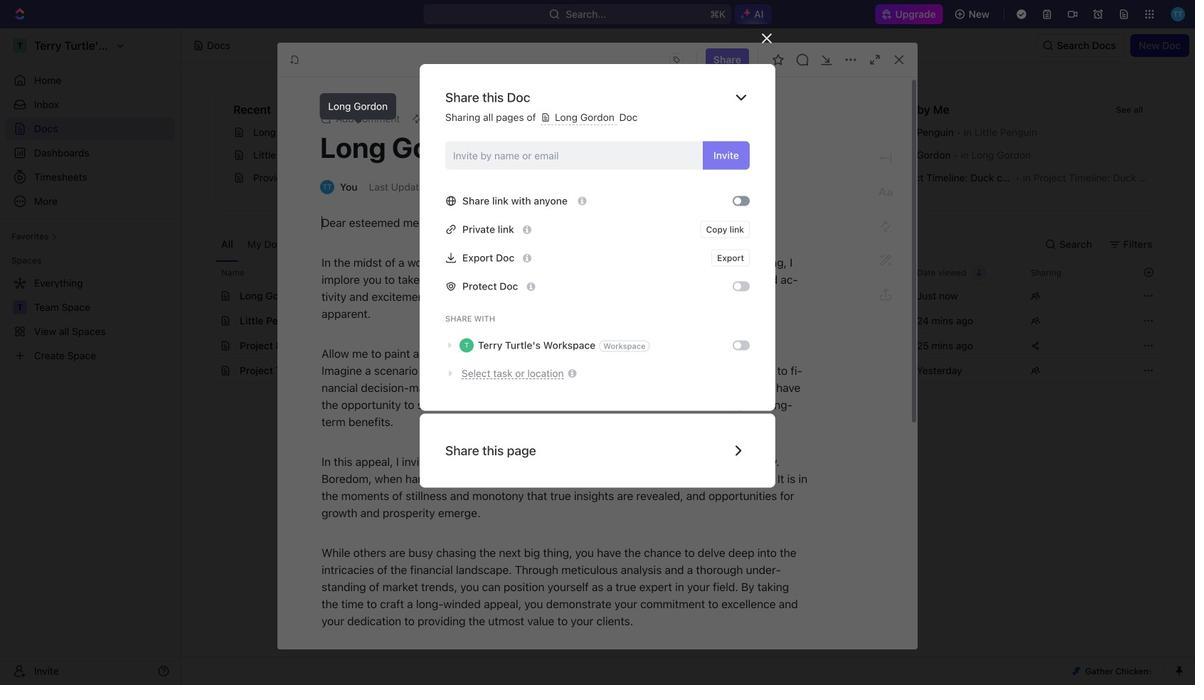 Task type: vqa. For each thing, say whether or not it's contained in the screenshot.
the top cell
yes



Task type: locate. For each thing, give the bounding box(es) containing it.
row
[[216, 261, 1161, 284], [216, 283, 1161, 309], [216, 308, 1161, 334], [216, 333, 1161, 359], [216, 358, 1161, 384]]

table
[[216, 261, 1161, 384]]

1 vertical spatial cell
[[795, 359, 909, 383]]

sidebar navigation
[[0, 28, 181, 685]]

drumstick bite image
[[1073, 667, 1081, 676]]

tree
[[6, 272, 175, 367]]

1 row from the top
[[216, 261, 1161, 284]]

3 row from the top
[[216, 308, 1161, 334]]

5 row from the top
[[216, 358, 1161, 384]]

Invite by name or email text field
[[453, 145, 697, 166]]

cell
[[795, 284, 909, 308], [795, 359, 909, 383]]

0 vertical spatial cell
[[795, 284, 909, 308]]

tab list
[[216, 228, 568, 261]]

tree inside sidebar navigation
[[6, 272, 175, 367]]

2 cell from the top
[[795, 359, 909, 383]]



Task type: describe. For each thing, give the bounding box(es) containing it.
2 row from the top
[[216, 283, 1161, 309]]

4 row from the top
[[216, 333, 1161, 359]]

1 cell from the top
[[795, 284, 909, 308]]



